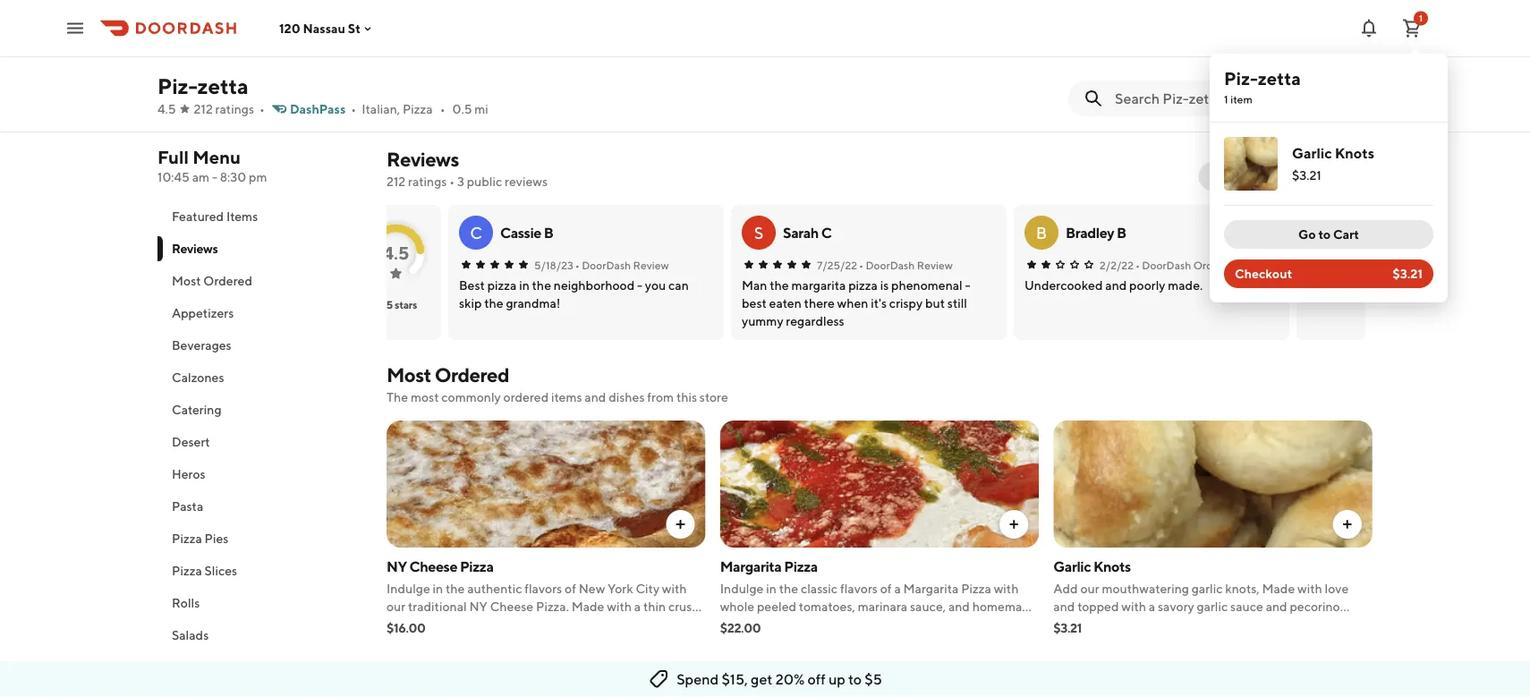 Task type: locate. For each thing, give the bounding box(es) containing it.
ordered up commonly
[[435, 363, 509, 387]]

2 horizontal spatial $3.21
[[1393, 266, 1423, 281]]

$5
[[865, 671, 882, 688]]

knots for garlic knots
[[1094, 558, 1131, 575]]

1 vertical spatial reviews
[[172, 241, 218, 256]]

1 horizontal spatial review
[[917, 259, 953, 271]]

0 vertical spatial 4.5
[[158, 102, 176, 116]]

garlic for garlic knots $3.21
[[1293, 145, 1332, 162]]

2 • doordash review from the left
[[859, 259, 953, 271]]

garlic
[[1293, 145, 1332, 162], [1054, 558, 1091, 575]]

0 horizontal spatial 4.5
[[158, 102, 176, 116]]

0 horizontal spatial ratings
[[215, 102, 254, 116]]

1 vertical spatial $3.21
[[1393, 266, 1423, 281]]

add item to cart image for ny cheese pizza
[[674, 517, 688, 532]]

1 vertical spatial ordered
[[435, 363, 509, 387]]

margarita pizza
[[720, 558, 818, 575]]

120 nassau st
[[279, 21, 361, 36]]

0 horizontal spatial ordered
[[203, 273, 252, 288]]

4.5 up 'of 5 stars'
[[383, 242, 409, 263]]

$3.21 up go
[[1293, 168, 1322, 183]]

reviews down featured
[[172, 241, 218, 256]]

0 horizontal spatial $3.21
[[1054, 621, 1082, 636]]

1 horizontal spatial piz-
[[1224, 68, 1258, 89]]

0 horizontal spatial doordash
[[582, 259, 631, 271]]

0 horizontal spatial piz-
[[158, 73, 197, 98]]

reviews for reviews 212 ratings • 3 public reviews
[[387, 148, 459, 171]]

most for most ordered
[[172, 273, 201, 288]]

chicken
[[1294, 61, 1346, 78]]

reviews up 3
[[387, 148, 459, 171]]

open menu image
[[64, 17, 86, 39]]

zetta for piz-zetta
[[197, 73, 249, 98]]

c left cassie
[[470, 223, 482, 242]]

public
[[467, 174, 502, 189]]

0 horizontal spatial add item to cart image
[[674, 517, 688, 532]]

$3.21 inside garlic knots $3.21
[[1293, 168, 1322, 183]]

1 vertical spatial garlic
[[1054, 558, 1091, 575]]

piz-
[[1224, 68, 1258, 89], [158, 73, 197, 98]]

add item to cart image
[[674, 517, 688, 532], [1007, 517, 1022, 532], [1341, 517, 1355, 532]]

cassie
[[500, 224, 542, 241]]

most up the at the bottom left of page
[[387, 363, 431, 387]]

zetta
[[1258, 68, 1301, 89], [197, 73, 249, 98]]

items
[[551, 390, 582, 405]]

zetta for piz-zetta 1 item
[[1258, 68, 1301, 89]]

b left bradley
[[1036, 223, 1047, 242]]

212 inside reviews 212 ratings • 3 public reviews
[[387, 174, 406, 189]]

pizza slices
[[172, 563, 237, 578]]

doordash right 5/18/23
[[582, 259, 631, 271]]

off
[[808, 671, 826, 688]]

0 vertical spatial most
[[172, 273, 201, 288]]

1 vertical spatial ratings
[[408, 174, 447, 189]]

to right "up"
[[849, 671, 862, 688]]

piz- up item
[[1224, 68, 1258, 89]]

• inside reviews 212 ratings • 3 public reviews
[[450, 174, 455, 189]]

pizza down add item to cart icon at the top right
[[1349, 61, 1382, 78]]

212 down the reviews link
[[387, 174, 406, 189]]

$15,
[[722, 671, 748, 688]]

margarita pizza image
[[720, 421, 1040, 548]]

5/18/23
[[534, 259, 574, 271]]

0 horizontal spatial most
[[172, 273, 201, 288]]

knots for garlic knots $3.21
[[1335, 145, 1375, 162]]

• doordash review
[[575, 259, 669, 271], [859, 259, 953, 271]]

order
[[1194, 259, 1223, 271]]

ratings
[[215, 102, 254, 116], [408, 174, 447, 189]]

1 vertical spatial knots
[[1094, 558, 1131, 575]]

heros
[[172, 467, 206, 482]]

ordered
[[504, 390, 549, 405]]

2/2/22
[[1100, 259, 1134, 271]]

heros button
[[158, 458, 365, 491]]

2 doordash from the left
[[866, 259, 915, 271]]

piz- inside piz-zetta 1 item
[[1224, 68, 1258, 89]]

zetta inside piz-zetta 1 item
[[1258, 68, 1301, 89]]

ny cheese pizza image
[[387, 421, 706, 548]]

rolls button
[[158, 587, 365, 619]]

1 horizontal spatial $3.21
[[1293, 168, 1322, 183]]

c right sarah
[[822, 224, 832, 241]]

to inside button
[[1319, 227, 1331, 242]]

2 horizontal spatial review
[[1237, 169, 1280, 183]]

0 horizontal spatial zetta
[[197, 73, 249, 98]]

0 vertical spatial 1
[[1420, 13, 1423, 23]]

1 horizontal spatial 212
[[387, 174, 406, 189]]

212
[[194, 102, 213, 116], [387, 174, 406, 189]]

all
[[1335, 276, 1350, 290]]

ordered
[[203, 273, 252, 288], [435, 363, 509, 387]]

1 vertical spatial 212
[[387, 174, 406, 189]]

212 down piz-zetta in the left top of the page
[[194, 102, 213, 116]]

4.5 down piz-zetta in the left top of the page
[[158, 102, 176, 116]]

1 horizontal spatial garlic
[[1293, 145, 1332, 162]]

0 vertical spatial ratings
[[215, 102, 254, 116]]

1 horizontal spatial knots
[[1335, 145, 1375, 162]]

see all link
[[1297, 205, 1366, 340]]

1 doordash from the left
[[582, 259, 631, 271]]

knots inside garlic knots $3.21
[[1335, 145, 1375, 162]]

1 horizontal spatial add item to cart image
[[1007, 517, 1022, 532]]

pizza right italian,
[[403, 102, 433, 116]]

0 horizontal spatial garlic
[[1054, 558, 1091, 575]]

3 add item to cart image from the left
[[1341, 517, 1355, 532]]

piz- for piz-zetta 1 item
[[1224, 68, 1258, 89]]

0 vertical spatial ordered
[[203, 273, 252, 288]]

of
[[375, 298, 385, 311]]

ratings inside reviews 212 ratings • 3 public reviews
[[408, 174, 447, 189]]

0 vertical spatial reviews
[[387, 148, 459, 171]]

0 horizontal spatial 212
[[194, 102, 213, 116]]

most inside most ordered the most commonly ordered items and dishes from this store
[[387, 363, 431, 387]]

b right cassie
[[544, 224, 554, 241]]

$3.21 right all
[[1393, 266, 1423, 281]]

$25.00 button
[[1067, 0, 1227, 128]]

doordash for c
[[582, 259, 631, 271]]

most inside button
[[172, 273, 201, 288]]

1 • doordash review from the left
[[575, 259, 669, 271]]

add review
[[1210, 169, 1280, 183]]

0 horizontal spatial • doordash review
[[575, 259, 669, 271]]

slices
[[205, 563, 237, 578]]

1 horizontal spatial to
[[1319, 227, 1331, 242]]

1 vertical spatial to
[[849, 671, 862, 688]]

garlic knots image
[[1224, 137, 1278, 191], [1054, 421, 1373, 548]]

commonly
[[441, 390, 501, 405]]

menu
[[193, 147, 241, 168]]

2 horizontal spatial doordash
[[1142, 259, 1192, 271]]

pizza
[[1349, 61, 1382, 78], [403, 102, 433, 116], [172, 531, 202, 546], [460, 558, 494, 575], [784, 558, 818, 575], [172, 563, 202, 578]]

most up the appetizers
[[172, 273, 201, 288]]

to right go
[[1319, 227, 1331, 242]]

pasta
[[172, 499, 203, 514]]

1 vertical spatial 4.5
[[383, 242, 409, 263]]

add review button
[[1199, 162, 1291, 191]]

review for s
[[917, 259, 953, 271]]

3 doordash from the left
[[1142, 259, 1192, 271]]

get
[[751, 671, 773, 688]]

• doordash review for c
[[575, 259, 669, 271]]

salads button
[[158, 619, 365, 652]]

ordered up the appetizers
[[203, 273, 252, 288]]

doordash
[[582, 259, 631, 271], [866, 259, 915, 271], [1142, 259, 1192, 271]]

ny cheese pizza
[[387, 558, 494, 575]]

7/25/22
[[817, 259, 858, 271]]

0 horizontal spatial knots
[[1094, 558, 1131, 575]]

1 horizontal spatial ordered
[[435, 363, 509, 387]]

1 horizontal spatial ratings
[[408, 174, 447, 189]]

0 horizontal spatial b
[[544, 224, 554, 241]]

b right bradley
[[1117, 224, 1127, 241]]

item
[[1231, 93, 1253, 106]]

doordash for b
[[1142, 259, 1192, 271]]

b
[[1036, 223, 1047, 242], [544, 224, 554, 241], [1117, 224, 1127, 241]]

pies
[[205, 531, 229, 546]]

items
[[226, 209, 258, 224]]

sarah
[[783, 224, 819, 241]]

most ordered
[[172, 273, 252, 288]]

1 horizontal spatial most
[[387, 363, 431, 387]]

1 horizontal spatial zetta
[[1258, 68, 1301, 89]]

catering
[[172, 402, 222, 417]]

1 horizontal spatial • doordash review
[[859, 259, 953, 271]]

• left 3
[[450, 174, 455, 189]]

10:45
[[158, 170, 190, 184]]

1 horizontal spatial 1
[[1420, 13, 1423, 23]]

pizza left pies
[[172, 531, 202, 546]]

1 vertical spatial most
[[387, 363, 431, 387]]

this
[[677, 390, 697, 405]]

1 horizontal spatial 4.5
[[383, 242, 409, 263]]

1 left item
[[1224, 93, 1229, 106]]

cheese
[[410, 558, 457, 575]]

ratings down piz-zetta in the left top of the page
[[215, 102, 254, 116]]

see all
[[1312, 276, 1350, 290]]

italian,
[[362, 102, 400, 116]]

pizza right margarita
[[784, 558, 818, 575]]

0 horizontal spatial 1
[[1224, 93, 1229, 106]]

of 5 stars
[[375, 298, 417, 311]]

review
[[1237, 169, 1280, 183], [633, 259, 669, 271], [917, 259, 953, 271]]

0 horizontal spatial review
[[633, 259, 669, 271]]

piz- up 212 ratings •
[[158, 73, 197, 98]]

reviews link
[[387, 148, 459, 171]]

add item to cart image for margarita pizza
[[1007, 517, 1022, 532]]

0 horizontal spatial reviews
[[172, 241, 218, 256]]

previous image
[[1316, 169, 1330, 183]]

0 vertical spatial knots
[[1335, 145, 1375, 162]]

calzones
[[172, 370, 224, 385]]

dashpass •
[[290, 102, 356, 116]]

pizza pies
[[172, 531, 229, 546]]

buffalo chicken pizza image
[[1238, 0, 1396, 55]]

most for most ordered the most commonly ordered items and dishes from this store
[[387, 363, 431, 387]]

doordash left order
[[1142, 259, 1192, 271]]

$3.21 down 'garlic knots'
[[1054, 621, 1082, 636]]

0 vertical spatial to
[[1319, 227, 1331, 242]]

1 horizontal spatial doordash
[[866, 259, 915, 271]]

cassie b
[[500, 224, 554, 241]]

reviews
[[387, 148, 459, 171], [172, 241, 218, 256]]

2 horizontal spatial add item to cart image
[[1341, 517, 1355, 532]]

dishes
[[609, 390, 645, 405]]

• doordash review right 5/18/23
[[575, 259, 669, 271]]

1 horizontal spatial reviews
[[387, 148, 459, 171]]

1 right add item to cart icon at the top right
[[1420, 13, 1423, 23]]

garlic inside garlic knots $3.21
[[1293, 145, 1332, 162]]

ordered inside most ordered the most commonly ordered items and dishes from this store
[[435, 363, 509, 387]]

ratings down the reviews link
[[408, 174, 447, 189]]

go to cart
[[1299, 227, 1360, 242]]

1 vertical spatial 1
[[1224, 93, 1229, 106]]

5
[[387, 298, 393, 311]]

• left italian,
[[351, 102, 356, 116]]

most
[[172, 273, 201, 288], [387, 363, 431, 387]]

doordash right 7/25/22
[[866, 259, 915, 271]]

0 vertical spatial garlic
[[1293, 145, 1332, 162]]

• right 7/25/22
[[859, 259, 864, 271]]

pizza up rolls
[[172, 563, 202, 578]]

ordered for most ordered
[[203, 273, 252, 288]]

0 vertical spatial $3.21
[[1293, 168, 1322, 183]]

1 add item to cart image from the left
[[674, 517, 688, 532]]

2 vertical spatial $3.21
[[1054, 621, 1082, 636]]

2 horizontal spatial b
[[1117, 224, 1127, 241]]

piz-zetta
[[158, 73, 249, 98]]

ordered inside button
[[203, 273, 252, 288]]

2 add item to cart image from the left
[[1007, 517, 1022, 532]]

• doordash review right 7/25/22
[[859, 259, 953, 271]]

reviews inside reviews 212 ratings • 3 public reviews
[[387, 148, 459, 171]]



Task type: vqa. For each thing, say whether or not it's contained in the screenshot.
the Piz-zetta 1 item
yes



Task type: describe. For each thing, give the bounding box(es) containing it.
desert button
[[158, 426, 365, 458]]

ny
[[387, 558, 407, 575]]

appetizers button
[[158, 297, 365, 329]]

ordered for most ordered the most commonly ordered items and dishes from this store
[[435, 363, 509, 387]]

pm
[[249, 170, 267, 184]]

8:30
[[220, 170, 246, 184]]

desert
[[172, 435, 210, 449]]

• right 5/18/23
[[575, 259, 580, 271]]

add
[[1210, 169, 1235, 183]]

3
[[457, 174, 464, 189]]

doordash for s
[[866, 259, 915, 271]]

1 horizontal spatial b
[[1036, 223, 1047, 242]]

0 horizontal spatial to
[[849, 671, 862, 688]]

stars
[[395, 298, 417, 311]]

nassau
[[303, 21, 345, 36]]

featured items button
[[158, 201, 365, 233]]

212 ratings •
[[194, 102, 265, 116]]

salads
[[172, 628, 209, 643]]

italian, pizza • 0.5 mi
[[362, 102, 489, 116]]

appetizers
[[172, 306, 234, 320]]

bradley b
[[1066, 224, 1127, 241]]

from
[[647, 390, 674, 405]]

buffalo
[[1245, 61, 1291, 78]]

b for b
[[1117, 224, 1127, 241]]

0 horizontal spatial c
[[470, 223, 482, 242]]

grandma pizza image
[[1068, 0, 1226, 55]]

am
[[192, 170, 210, 184]]

spend $15, get 20% off up to $5
[[677, 671, 882, 688]]

b for c
[[544, 224, 554, 241]]

most ordered button
[[158, 265, 365, 297]]

• left the '0.5'
[[440, 102, 445, 116]]

• right 2/2/22
[[1136, 259, 1140, 271]]

st
[[348, 21, 361, 36]]

0 vertical spatial garlic knots image
[[1224, 137, 1278, 191]]

checkout
[[1235, 266, 1293, 281]]

mi
[[475, 102, 489, 116]]

catering button
[[158, 394, 365, 426]]

-
[[212, 170, 217, 184]]

store
[[700, 390, 728, 405]]

cart
[[1334, 227, 1360, 242]]

pasta button
[[158, 491, 365, 523]]

Item Search search field
[[1115, 89, 1359, 108]]

reviews
[[505, 174, 548, 189]]

piz- for piz-zetta
[[158, 73, 197, 98]]

most
[[411, 390, 439, 405]]

0.5
[[453, 102, 472, 116]]

and
[[585, 390, 606, 405]]

buffalo chicken pizza $23.00
[[1245, 61, 1382, 98]]

1 vertical spatial garlic knots image
[[1054, 421, 1373, 548]]

review inside button
[[1237, 169, 1280, 183]]

pizza pies button
[[158, 523, 365, 555]]

$16.00
[[387, 621, 426, 636]]

1 items, open order cart image
[[1402, 17, 1423, 39]]

piz-zetta 1 item
[[1224, 68, 1301, 106]]

beverages
[[172, 338, 232, 353]]

review for c
[[633, 259, 669, 271]]

$23.00
[[1245, 83, 1288, 98]]

garlic knots $3.21
[[1293, 145, 1375, 183]]

1 horizontal spatial c
[[822, 224, 832, 241]]

garlic for garlic knots
[[1054, 558, 1091, 575]]

beverages button
[[158, 329, 365, 362]]

the
[[387, 390, 408, 405]]

120 nassau st button
[[279, 21, 375, 36]]

calzones button
[[158, 362, 365, 394]]

notification bell image
[[1359, 17, 1380, 39]]

spend
[[677, 671, 719, 688]]

featured
[[172, 209, 224, 224]]

add item to cart image
[[1364, 22, 1378, 37]]

pizza inside buffalo chicken pizza $23.00
[[1349, 61, 1382, 78]]

reviews for reviews
[[172, 241, 218, 256]]

1 button
[[1395, 10, 1430, 46]]

dashpass
[[290, 102, 346, 116]]

see
[[1312, 276, 1333, 290]]

up
[[829, 671, 846, 688]]

margarita
[[720, 558, 782, 575]]

• doordash order
[[1136, 259, 1223, 271]]

bradley
[[1066, 224, 1115, 241]]

add item to cart image for garlic knots
[[1341, 517, 1355, 532]]

full
[[158, 147, 189, 168]]

$25.00
[[1075, 83, 1118, 98]]

pizza right cheese
[[460, 558, 494, 575]]

1 inside button
[[1420, 13, 1423, 23]]

120
[[279, 21, 300, 36]]

pizza inside button
[[172, 531, 202, 546]]

garlic knots
[[1054, 558, 1131, 575]]

20%
[[776, 671, 805, 688]]

go to cart button
[[1224, 220, 1434, 249]]

1 inside piz-zetta 1 item
[[1224, 93, 1229, 106]]

0 vertical spatial 212
[[194, 102, 213, 116]]

featured items
[[172, 209, 258, 224]]

• left dashpass
[[260, 102, 265, 116]]

• doordash review for s
[[859, 259, 953, 271]]

go
[[1299, 227, 1316, 242]]

$22.00
[[720, 621, 761, 636]]

most ordered the most commonly ordered items and dishes from this store
[[387, 363, 728, 405]]

pizza inside button
[[172, 563, 202, 578]]



